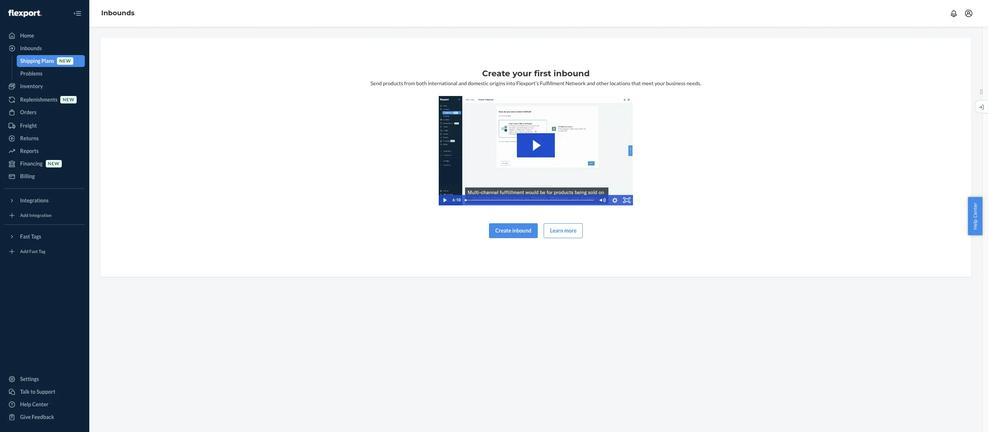 Task type: vqa. For each thing, say whether or not it's contained in the screenshot.
inbound
yes



Task type: describe. For each thing, give the bounding box(es) containing it.
settings
[[20, 376, 39, 383]]

help center inside help center link
[[20, 402, 48, 408]]

settings link
[[4, 374, 85, 385]]

returns
[[20, 135, 39, 142]]

1 vertical spatial inbounds
[[20, 45, 42, 51]]

2 and from the left
[[587, 80, 596, 86]]

both
[[417, 80, 427, 86]]

financing
[[20, 161, 43, 167]]

tag
[[39, 249, 45, 255]]

open notifications image
[[950, 9, 959, 18]]

close navigation image
[[73, 9, 82, 18]]

help center inside help center button
[[973, 203, 979, 230]]

business
[[667, 80, 686, 86]]

0 horizontal spatial center
[[32, 402, 48, 408]]

inbound inside button
[[513, 227, 532, 234]]

problems
[[20, 70, 42, 77]]

products
[[383, 80, 403, 86]]

needs.
[[687, 80, 702, 86]]

give feedback button
[[4, 412, 85, 423]]

into
[[507, 80, 516, 86]]

that
[[632, 80, 641, 86]]

talk to support button
[[4, 386, 85, 398]]

more
[[565, 227, 577, 234]]

inventory
[[20, 83, 43, 89]]

help center link
[[4, 399, 85, 411]]

fast inside 'dropdown button'
[[20, 234, 30, 240]]

flexport logo image
[[8, 10, 42, 17]]

add integration
[[20, 213, 52, 218]]

integrations
[[20, 197, 49, 204]]

freight link
[[4, 120, 85, 132]]

open account menu image
[[965, 9, 974, 18]]

replenishments
[[20, 96, 58, 103]]

other
[[597, 80, 609, 86]]

billing
[[20, 173, 35, 180]]

give feedback
[[20, 414, 54, 420]]

problems link
[[17, 68, 85, 80]]

0 vertical spatial inbounds link
[[101, 9, 135, 17]]

add fast tag
[[20, 249, 45, 255]]

1 vertical spatial your
[[655, 80, 666, 86]]

create inbound
[[496, 227, 532, 234]]

learn more
[[550, 227, 577, 234]]

create your first inbound send products from both international and domestic origins into flexport's fulfillment network and other locations that meet your business needs.
[[371, 69, 702, 86]]

video element
[[439, 96, 634, 205]]

international
[[428, 80, 458, 86]]

integration
[[29, 213, 52, 218]]

fulfillment
[[540, 80, 565, 86]]

home link
[[4, 30, 85, 42]]

freight
[[20, 123, 37, 129]]

locations
[[610, 80, 631, 86]]

meet
[[642, 80, 654, 86]]

inventory link
[[4, 80, 85, 92]]

shipping plans
[[20, 58, 54, 64]]

help center button
[[969, 197, 983, 235]]



Task type: locate. For each thing, give the bounding box(es) containing it.
fast left tags
[[20, 234, 30, 240]]

learn
[[550, 227, 564, 234]]

give
[[20, 414, 31, 420]]

and left other
[[587, 80, 596, 86]]

1 vertical spatial add
[[20, 249, 28, 255]]

billing link
[[4, 171, 85, 183]]

inbounds link
[[101, 9, 135, 17], [4, 42, 85, 54]]

orders
[[20, 109, 37, 115]]

your up flexport's
[[513, 69, 532, 79]]

new for replenishments
[[63, 97, 74, 103]]

2 vertical spatial new
[[48, 161, 60, 167]]

0 vertical spatial inbound
[[554, 69, 590, 79]]

tags
[[31, 234, 41, 240]]

your
[[513, 69, 532, 79], [655, 80, 666, 86]]

and left domestic
[[459, 80, 467, 86]]

orders link
[[4, 107, 85, 118]]

fast inside "link"
[[29, 249, 38, 255]]

new down reports link
[[48, 161, 60, 167]]

0 vertical spatial inbounds
[[101, 9, 135, 17]]

feedback
[[32, 414, 54, 420]]

returns link
[[4, 133, 85, 145]]

to
[[31, 389, 36, 395]]

0 horizontal spatial help
[[20, 402, 31, 408]]

fast tags button
[[4, 231, 85, 243]]

0 vertical spatial center
[[973, 203, 979, 218]]

1 vertical spatial new
[[63, 97, 74, 103]]

add left integration
[[20, 213, 28, 218]]

support
[[37, 389, 55, 395]]

add for add integration
[[20, 213, 28, 218]]

help inside button
[[973, 219, 979, 230]]

create
[[482, 69, 511, 79], [496, 227, 512, 234]]

1 horizontal spatial inbound
[[554, 69, 590, 79]]

new for shipping plans
[[59, 58, 71, 64]]

0 horizontal spatial inbound
[[513, 227, 532, 234]]

reports link
[[4, 145, 85, 157]]

inbound inside create your first inbound send products from both international and domestic origins into flexport's fulfillment network and other locations that meet your business needs.
[[554, 69, 590, 79]]

0 horizontal spatial help center
[[20, 402, 48, 408]]

reports
[[20, 148, 39, 154]]

new up the orders link
[[63, 97, 74, 103]]

1 horizontal spatial center
[[973, 203, 979, 218]]

1 vertical spatial help
[[20, 402, 31, 408]]

0 vertical spatial new
[[59, 58, 71, 64]]

0 horizontal spatial inbounds link
[[4, 42, 85, 54]]

1 vertical spatial fast
[[29, 249, 38, 255]]

network
[[566, 80, 586, 86]]

0 horizontal spatial your
[[513, 69, 532, 79]]

fast
[[20, 234, 30, 240], [29, 249, 38, 255]]

create inside button
[[496, 227, 512, 234]]

send
[[371, 80, 382, 86]]

home
[[20, 32, 34, 39]]

1 add from the top
[[20, 213, 28, 218]]

plans
[[41, 58, 54, 64]]

add for add fast tag
[[20, 249, 28, 255]]

0 vertical spatial help center
[[973, 203, 979, 230]]

and
[[459, 80, 467, 86], [587, 80, 596, 86]]

fast left tag
[[29, 249, 38, 255]]

integrations button
[[4, 195, 85, 207]]

learn more button
[[544, 223, 583, 238]]

inbounds
[[101, 9, 135, 17], [20, 45, 42, 51]]

0 vertical spatial help
[[973, 219, 979, 230]]

create inbound button
[[489, 223, 538, 238]]

add inside add integration link
[[20, 213, 28, 218]]

1 horizontal spatial help
[[973, 219, 979, 230]]

new
[[59, 58, 71, 64], [63, 97, 74, 103], [48, 161, 60, 167]]

help
[[973, 219, 979, 230], [20, 402, 31, 408]]

add integration link
[[4, 210, 85, 222]]

origins
[[490, 80, 506, 86]]

0 vertical spatial fast
[[20, 234, 30, 240]]

1 horizontal spatial and
[[587, 80, 596, 86]]

0 vertical spatial add
[[20, 213, 28, 218]]

your right meet
[[655, 80, 666, 86]]

from
[[404, 80, 416, 86]]

domestic
[[468, 80, 489, 86]]

create for your
[[482, 69, 511, 79]]

help center
[[973, 203, 979, 230], [20, 402, 48, 408]]

1 vertical spatial inbound
[[513, 227, 532, 234]]

add inside add fast tag "link"
[[20, 249, 28, 255]]

1 vertical spatial help center
[[20, 402, 48, 408]]

first
[[535, 69, 552, 79]]

shipping
[[20, 58, 40, 64]]

add down fast tags
[[20, 249, 28, 255]]

1 horizontal spatial help center
[[973, 203, 979, 230]]

center inside button
[[973, 203, 979, 218]]

create inside create your first inbound send products from both international and domestic origins into flexport's fulfillment network and other locations that meet your business needs.
[[482, 69, 511, 79]]

2 add from the top
[[20, 249, 28, 255]]

1 horizontal spatial inbounds
[[101, 9, 135, 17]]

new right plans
[[59, 58, 71, 64]]

0 horizontal spatial inbounds
[[20, 45, 42, 51]]

flexport's
[[517, 80, 539, 86]]

add
[[20, 213, 28, 218], [20, 249, 28, 255]]

fast tags
[[20, 234, 41, 240]]

talk
[[20, 389, 30, 395]]

0 horizontal spatial and
[[459, 80, 467, 86]]

1 vertical spatial create
[[496, 227, 512, 234]]

1 horizontal spatial inbounds link
[[101, 9, 135, 17]]

talk to support
[[20, 389, 55, 395]]

inbound
[[554, 69, 590, 79], [513, 227, 532, 234]]

0 vertical spatial create
[[482, 69, 511, 79]]

center
[[973, 203, 979, 218], [32, 402, 48, 408]]

0 vertical spatial your
[[513, 69, 532, 79]]

create for inbound
[[496, 227, 512, 234]]

1 vertical spatial center
[[32, 402, 48, 408]]

1 horizontal spatial your
[[655, 80, 666, 86]]

1 vertical spatial inbounds link
[[4, 42, 85, 54]]

1 and from the left
[[459, 80, 467, 86]]

inbound left learn
[[513, 227, 532, 234]]

new for financing
[[48, 161, 60, 167]]

inbound up network
[[554, 69, 590, 79]]

add fast tag link
[[4, 246, 85, 258]]

video thumbnail image
[[439, 96, 634, 205], [439, 96, 634, 205]]



